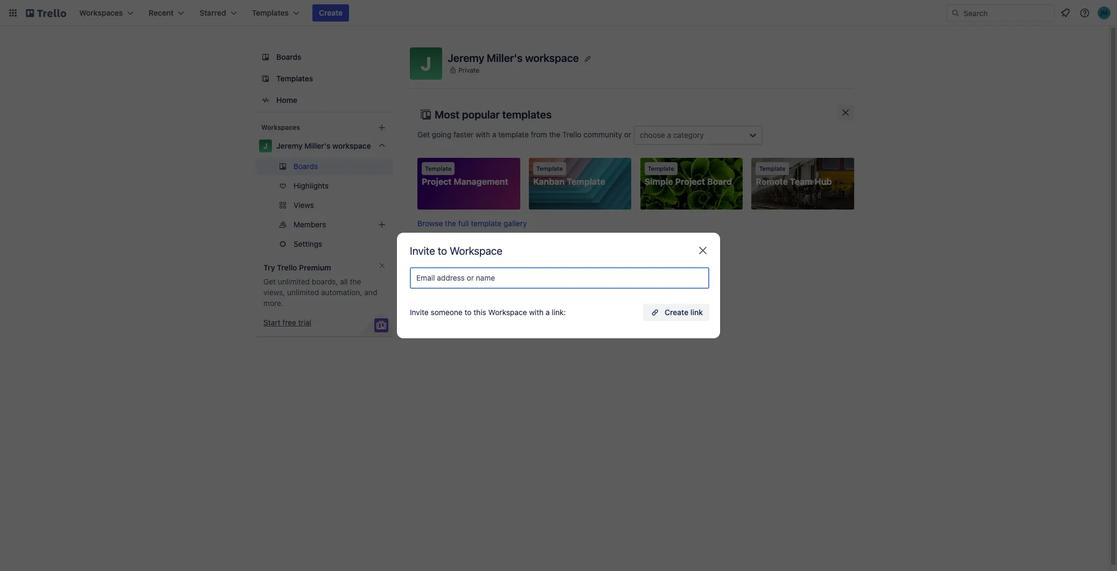 Task type: describe. For each thing, give the bounding box(es) containing it.
invite for invite to workspace
[[410, 245, 435, 257]]

get going faster with a template from the trello community or
[[418, 130, 634, 139]]

free
[[283, 318, 296, 327]]

the for try trello premium get unlimited boards, all the views, unlimited automation, and more.
[[350, 277, 361, 286]]

close image
[[697, 244, 710, 257]]

start free trial button
[[264, 317, 312, 328]]

create new board
[[550, 294, 611, 304]]

highlights
[[294, 181, 329, 190]]

create for create
[[319, 8, 343, 17]]

browse the full template gallery
[[418, 219, 527, 228]]

0 vertical spatial workspace
[[450, 245, 503, 257]]

invite someone to this workspace with a link:
[[410, 308, 566, 317]]

link
[[691, 308, 703, 317]]

community
[[584, 130, 622, 139]]

1 horizontal spatial a
[[546, 308, 550, 317]]

template kanban template
[[533, 165, 606, 186]]

the for get going faster with a template from the trello community or
[[549, 130, 561, 139]]

1 horizontal spatial jeremy
[[448, 51, 485, 64]]

your boards
[[439, 256, 490, 266]]

more.
[[264, 299, 283, 308]]

try
[[264, 263, 275, 272]]

link:
[[552, 308, 566, 317]]

template for simple
[[648, 165, 675, 172]]

0 horizontal spatial j
[[263, 141, 268, 150]]

automation,
[[321, 288, 362, 297]]

1 vertical spatial template
[[471, 219, 502, 228]]

template remote team hub
[[756, 165, 832, 186]]

invite for invite someone to this workspace with a link:
[[410, 308, 429, 317]]

someone
[[431, 308, 463, 317]]

0 horizontal spatial a
[[492, 130, 496, 139]]

0 notifications image
[[1059, 6, 1072, 19]]

premium
[[299, 263, 331, 272]]

settings link
[[255, 235, 393, 253]]

primary element
[[0, 0, 1118, 26]]

create for create new board
[[550, 294, 573, 304]]

beyond
[[422, 278, 453, 288]]

get inside the try trello premium get unlimited boards, all the views, unlimited automation, and more.
[[264, 277, 276, 286]]

0 horizontal spatial with
[[476, 130, 490, 139]]

popular
[[462, 108, 500, 121]]

templates link
[[255, 69, 393, 88]]

search image
[[952, 9, 960, 17]]

browse the full template gallery link
[[418, 219, 527, 228]]

hub
[[815, 177, 832, 186]]

trial
[[298, 318, 312, 327]]

team
[[790, 177, 813, 186]]

template for kanban
[[537, 165, 563, 172]]

switch to… image
[[8, 8, 18, 18]]

try trello premium get unlimited boards, all the views, unlimited automation, and more.
[[264, 263, 377, 308]]

invite to workspace
[[410, 245, 503, 257]]

project inside the "template project management"
[[422, 177, 452, 186]]

private
[[459, 66, 480, 74]]

template project management
[[422, 165, 509, 186]]

0 vertical spatial unlimited
[[278, 277, 310, 286]]

Email address or name text field
[[417, 271, 708, 286]]

j inside button
[[421, 52, 432, 74]]

2 boards link from the top
[[255, 158, 393, 175]]

1 vertical spatial jeremy
[[276, 141, 303, 150]]

add image
[[376, 218, 389, 231]]

browse
[[418, 219, 443, 228]]

settings
[[294, 239, 322, 248]]

board
[[707, 177, 732, 186]]

or
[[624, 130, 632, 139]]

home
[[276, 95, 297, 105]]

boards
[[460, 256, 490, 266]]

1 vertical spatial boards
[[294, 162, 318, 171]]

j button
[[410, 47, 442, 80]]

members
[[294, 220, 326, 229]]

kanban
[[533, 177, 565, 186]]

faster
[[454, 130, 474, 139]]

template simple project board
[[645, 165, 732, 186]]

members link
[[255, 216, 393, 233]]

templates
[[276, 74, 313, 83]]

0 vertical spatial get
[[418, 130, 430, 139]]



Task type: vqa. For each thing, say whether or not it's contained in the screenshot.
Bob Builder (bobbuilder40) icon
no



Task type: locate. For each thing, give the bounding box(es) containing it.
trello right try
[[277, 263, 297, 272]]

open information menu image
[[1080, 8, 1091, 18]]

boards link
[[255, 47, 393, 67], [255, 158, 393, 175]]

j left private
[[421, 52, 432, 74]]

imagination
[[455, 278, 505, 288]]

project up browse
[[422, 177, 452, 186]]

1 horizontal spatial miller's
[[487, 51, 523, 64]]

0 vertical spatial invite
[[410, 245, 435, 257]]

most
[[435, 108, 460, 121]]

workspaces
[[261, 123, 300, 131]]

1 vertical spatial create
[[550, 294, 573, 304]]

jeremy up private
[[448, 51, 485, 64]]

0 vertical spatial jeremy miller's workspace
[[448, 51, 579, 64]]

1 invite from the top
[[410, 245, 435, 257]]

1 vertical spatial the
[[445, 219, 456, 228]]

create for create link
[[665, 308, 689, 317]]

invite left "your" in the left of the page
[[410, 245, 435, 257]]

trello left community
[[563, 130, 582, 139]]

get
[[418, 130, 430, 139], [264, 277, 276, 286]]

2 horizontal spatial a
[[667, 130, 672, 140]]

from
[[531, 130, 547, 139]]

jeremy miller's workspace
[[448, 51, 579, 64], [276, 141, 371, 150]]

2 vertical spatial the
[[350, 277, 361, 286]]

going
[[432, 130, 452, 139]]

0 horizontal spatial create
[[319, 8, 343, 17]]

the left full
[[445, 219, 456, 228]]

workspace down browse the full template gallery link on the left top of page
[[450, 245, 503, 257]]

most popular templates
[[435, 108, 552, 121]]

a
[[492, 130, 496, 139], [667, 130, 672, 140], [546, 308, 550, 317]]

0 vertical spatial boards
[[276, 52, 302, 61]]

boards link up highlights link on the left of page
[[255, 158, 393, 175]]

choose a category
[[640, 130, 704, 140]]

create a workspace image
[[376, 121, 389, 134]]

0 vertical spatial the
[[549, 130, 561, 139]]

template board image
[[259, 72, 272, 85]]

create link
[[665, 308, 703, 317]]

template up remote
[[759, 165, 786, 172]]

1 vertical spatial workspace
[[489, 308, 527, 317]]

0 horizontal spatial jeremy
[[276, 141, 303, 150]]

miller's
[[487, 51, 523, 64], [305, 141, 331, 150]]

0 horizontal spatial workspace
[[333, 141, 371, 150]]

1 vertical spatial unlimited
[[287, 288, 319, 297]]

board
[[591, 294, 611, 304]]

gallery
[[504, 219, 527, 228]]

1 horizontal spatial the
[[445, 219, 456, 228]]

invite
[[410, 245, 435, 257], [410, 308, 429, 317]]

with
[[476, 130, 490, 139], [529, 308, 544, 317]]

0 vertical spatial with
[[476, 130, 490, 139]]

2 horizontal spatial the
[[549, 130, 561, 139]]

workspace
[[450, 245, 503, 257], [489, 308, 527, 317]]

create
[[319, 8, 343, 17], [550, 294, 573, 304], [665, 308, 689, 317]]

1 horizontal spatial jeremy miller's workspace
[[448, 51, 579, 64]]

0 vertical spatial j
[[421, 52, 432, 74]]

template inside the template remote team hub
[[759, 165, 786, 172]]

2 project from the left
[[675, 177, 705, 186]]

views
[[294, 200, 314, 210]]

unlimited up the views,
[[278, 277, 310, 286]]

1 vertical spatial to
[[465, 308, 472, 317]]

0 vertical spatial boards link
[[255, 47, 393, 67]]

template inside the "template project management"
[[425, 165, 452, 172]]

highlights link
[[255, 177, 393, 195]]

and
[[364, 288, 377, 297]]

create inside primary "element"
[[319, 8, 343, 17]]

0 horizontal spatial to
[[438, 245, 447, 257]]

with right faster
[[476, 130, 490, 139]]

0 horizontal spatial miller's
[[305, 141, 331, 150]]

1 vertical spatial with
[[529, 308, 544, 317]]

1 vertical spatial miller's
[[305, 141, 331, 150]]

1 vertical spatial j
[[263, 141, 268, 150]]

template inside template simple project board
[[648, 165, 675, 172]]

0 vertical spatial jeremy
[[448, 51, 485, 64]]

1 vertical spatial workspace
[[333, 141, 371, 150]]

boards link up templates link
[[255, 47, 393, 67]]

unlimited down boards,
[[287, 288, 319, 297]]

template down templates
[[498, 130, 529, 139]]

1 horizontal spatial trello
[[563, 130, 582, 139]]

a left link:
[[546, 308, 550, 317]]

beyond imagination link
[[418, 273, 520, 325]]

workspace down primary "element"
[[525, 51, 579, 64]]

to down browse
[[438, 245, 447, 257]]

all
[[340, 277, 348, 286]]

views link
[[255, 197, 393, 214]]

template down going
[[425, 165, 452, 172]]

1 horizontal spatial project
[[675, 177, 705, 186]]

management
[[454, 177, 509, 186]]

1 horizontal spatial j
[[421, 52, 432, 74]]

1 vertical spatial invite
[[410, 308, 429, 317]]

the right from at left
[[549, 130, 561, 139]]

views,
[[264, 288, 285, 297]]

1 boards link from the top
[[255, 47, 393, 67]]

template right full
[[471, 219, 502, 228]]

beyond imagination
[[422, 278, 505, 288]]

start
[[264, 318, 281, 327]]

boards
[[276, 52, 302, 61], [294, 162, 318, 171]]

get up the views,
[[264, 277, 276, 286]]

create link button
[[643, 304, 710, 321]]

a right choose
[[667, 130, 672, 140]]

2 invite from the top
[[410, 308, 429, 317]]

Search field
[[960, 5, 1055, 21]]

jeremy miller's workspace up private
[[448, 51, 579, 64]]

boards up highlights
[[294, 162, 318, 171]]

template
[[425, 165, 452, 172], [537, 165, 563, 172], [648, 165, 675, 172], [759, 165, 786, 172], [567, 177, 606, 186]]

template up 'kanban'
[[537, 165, 563, 172]]

0 vertical spatial to
[[438, 245, 447, 257]]

unlimited
[[278, 277, 310, 286], [287, 288, 319, 297]]

j down workspaces
[[263, 141, 268, 150]]

0 vertical spatial template
[[498, 130, 529, 139]]

0 horizontal spatial project
[[422, 177, 452, 186]]

get left going
[[418, 130, 430, 139]]

project left board
[[675, 177, 705, 186]]

create button
[[313, 4, 349, 22]]

full
[[458, 219, 469, 228]]

1 horizontal spatial to
[[465, 308, 472, 317]]

0 vertical spatial trello
[[563, 130, 582, 139]]

jeremy miller (jeremymiller198) image
[[1098, 6, 1111, 19]]

jeremy
[[448, 51, 485, 64], [276, 141, 303, 150]]

the
[[549, 130, 561, 139], [445, 219, 456, 228], [350, 277, 361, 286]]

1 horizontal spatial create
[[550, 294, 573, 304]]

1 vertical spatial jeremy miller's workspace
[[276, 141, 371, 150]]

1 vertical spatial trello
[[277, 263, 297, 272]]

the inside the try trello premium get unlimited boards, all the views, unlimited automation, and more.
[[350, 277, 361, 286]]

0 horizontal spatial trello
[[277, 263, 297, 272]]

project inside template simple project board
[[675, 177, 705, 186]]

start free trial
[[264, 318, 312, 327]]

0 horizontal spatial the
[[350, 277, 361, 286]]

remote
[[756, 177, 788, 186]]

boards up templates
[[276, 52, 302, 61]]

jeremy miller's workspace up highlights link on the left of page
[[276, 141, 371, 150]]

0 vertical spatial miller's
[[487, 51, 523, 64]]

1 horizontal spatial with
[[529, 308, 544, 317]]

workspace
[[525, 51, 579, 64], [333, 141, 371, 150]]

workspace up highlights link on the left of page
[[333, 141, 371, 150]]

the right all
[[350, 277, 361, 286]]

1 horizontal spatial workspace
[[525, 51, 579, 64]]

1 horizontal spatial get
[[418, 130, 430, 139]]

boards,
[[312, 277, 338, 286]]

this
[[474, 308, 486, 317]]

templates
[[502, 108, 552, 121]]

0 vertical spatial workspace
[[525, 51, 579, 64]]

simple
[[645, 177, 673, 186]]

choose
[[640, 130, 665, 140]]

board image
[[259, 51, 272, 64]]

trello
[[563, 130, 582, 139], [277, 263, 297, 272]]

j
[[421, 52, 432, 74], [263, 141, 268, 150]]

1 vertical spatial boards link
[[255, 158, 393, 175]]

new
[[575, 294, 589, 304]]

2 horizontal spatial create
[[665, 308, 689, 317]]

jeremy down workspaces
[[276, 141, 303, 150]]

invite left "someone"
[[410, 308, 429, 317]]

template for remote
[[759, 165, 786, 172]]

a down the most popular templates
[[492, 130, 496, 139]]

2 vertical spatial create
[[665, 308, 689, 317]]

template
[[498, 130, 529, 139], [471, 219, 502, 228]]

trello inside the try trello premium get unlimited boards, all the views, unlimited automation, and more.
[[277, 263, 297, 272]]

with left link:
[[529, 308, 544, 317]]

template for project
[[425, 165, 452, 172]]

template right 'kanban'
[[567, 177, 606, 186]]

category
[[674, 130, 704, 140]]

1 vertical spatial get
[[264, 277, 276, 286]]

0 horizontal spatial jeremy miller's workspace
[[276, 141, 371, 150]]

1 project from the left
[[422, 177, 452, 186]]

0 horizontal spatial get
[[264, 277, 276, 286]]

home image
[[259, 94, 272, 107]]

to
[[438, 245, 447, 257], [465, 308, 472, 317]]

template up simple at the top right
[[648, 165, 675, 172]]

0 vertical spatial create
[[319, 8, 343, 17]]

home link
[[255, 91, 393, 110]]

project
[[422, 177, 452, 186], [675, 177, 705, 186]]

to left this
[[465, 308, 472, 317]]

your
[[439, 256, 458, 266]]

workspace right this
[[489, 308, 527, 317]]



